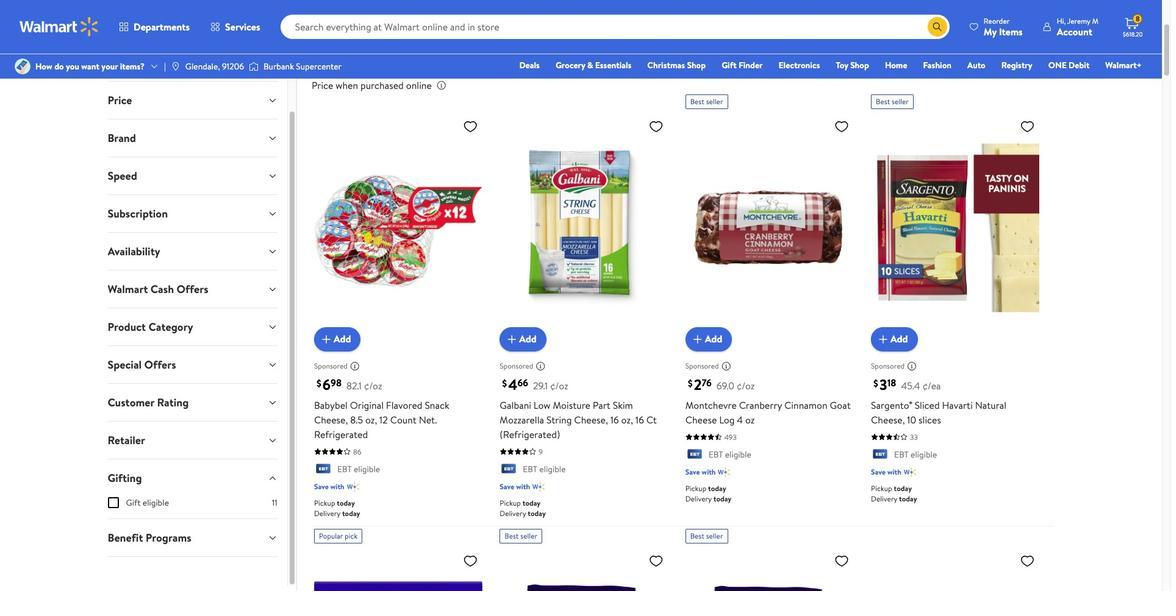 Task type: locate. For each thing, give the bounding box(es) containing it.
eligible down 493
[[725, 449, 752, 461]]

3 ad disclaimer and feedback for ingridsponsoredproducts image from the left
[[907, 362, 917, 371]]

1 vertical spatial dairy
[[366, 53, 395, 70]]

add up 18
[[891, 333, 908, 346]]

(refrigerated)
[[500, 428, 560, 442]]

1 vertical spatial gift
[[126, 497, 141, 510]]

& inside crumbled & parm cheese
[[891, 0, 897, 9]]

cheese, inside $ 3 18 45.4 ¢/ea sargento® sliced havarti natural cheese, 10 slices
[[871, 414, 905, 427]]

4 $ from the left
[[874, 377, 879, 390]]

0 vertical spatial ebt image
[[871, 450, 890, 462]]

cheese, down babybel
[[314, 414, 348, 427]]

free
[[1021, 0, 1040, 9]]

0 vertical spatial 4
[[508, 374, 518, 395]]

0 horizontal spatial shop
[[687, 59, 706, 71]]

offers right special
[[144, 358, 176, 373]]

& for cottage & ricotta cheese
[[521, 0, 527, 9]]

add to cart image
[[319, 332, 334, 347], [505, 332, 519, 347]]

cheese inside crumbled & parm cheese
[[868, 5, 900, 18]]

ebt image down (refrigerated)
[[500, 464, 518, 477]]

babybel
[[314, 399, 348, 412]]

items?
[[120, 60, 145, 73]]

eligible up benefit programs
[[143, 497, 169, 510]]

shop for toy shop
[[851, 59, 869, 71]]

gift left finder
[[722, 59, 737, 71]]

$ for 3
[[874, 377, 879, 390]]

cranberry
[[739, 399, 782, 412]]

0 horizontal spatial ad disclaimer and feedback for ingridsponsoredproducts image
[[350, 362, 360, 371]]

ebt image down refrigerated
[[314, 464, 332, 477]]

sargento® sliced havarti natural cheese, 10 slices image
[[871, 114, 1040, 342]]

part
[[593, 399, 611, 412]]

2 $ from the left
[[502, 377, 507, 390]]

0 vertical spatial gift
[[722, 59, 737, 71]]

1 horizontal spatial  image
[[249, 60, 259, 73]]

shop right toy
[[851, 59, 869, 71]]

0 horizontal spatial add to cart image
[[319, 332, 334, 347]]

departments down departments popup button at top
[[108, 55, 171, 70]]

2 horizontal spatial ad disclaimer and feedback for ingridsponsoredproducts image
[[907, 362, 917, 371]]

add to favorites list, great value finely shredded low-moisture part-skim mozzarella cheese, 8 oz image
[[835, 554, 849, 569]]

sponsored up the 98 at the left bottom
[[314, 361, 348, 372]]

2 16 from the left
[[636, 414, 644, 427]]

2 horizontal spatial ¢/oz
[[737, 379, 755, 393]]

0 vertical spatial offers
[[177, 282, 208, 297]]

speed button
[[98, 157, 287, 195]]

walmart cash offers tab
[[98, 271, 287, 308]]

1 vertical spatial 4
[[737, 414, 743, 427]]

glendale, 91206
[[185, 60, 244, 73]]

$ left 3
[[874, 377, 879, 390]]

add button up ad disclaimer and feedback for ingridsponsoredproducts image
[[500, 327, 547, 352]]

gifting
[[108, 471, 142, 486]]

with for 3
[[888, 467, 902, 478]]

1 shop from the left
[[687, 59, 706, 71]]

snack
[[425, 399, 450, 412]]

pickup today delivery today down walmart plus image
[[871, 484, 918, 505]]

sliced
[[347, 0, 372, 9], [796, 0, 821, 9], [915, 399, 940, 412]]

best seller
[[691, 96, 723, 107], [876, 96, 909, 107], [505, 531, 538, 542], [691, 531, 723, 542]]

cube
[[563, 0, 586, 9]]

ebt eligible down 86
[[337, 464, 380, 476]]

price when purchased online
[[312, 79, 432, 92]]

cheese, for 3
[[871, 414, 905, 427]]

ebt up walmart plus image
[[895, 449, 909, 461]]

91206
[[222, 60, 244, 73]]

¢/oz inside $ 4 66 29.1 ¢/oz galbani low moisture part skim mozzarella string cheese, 16 oz, 16 ct (refrigerated)
[[550, 379, 568, 393]]

ebt eligible for 2
[[709, 449, 752, 461]]

kit
[[1102, 5, 1114, 18]]

my
[[984, 25, 997, 38]]

¢/oz for 2
[[737, 379, 755, 393]]

$ inside $ 2 76 69.0 ¢/oz montchevre cranberry cinnamon goat cheese log 4 oz
[[688, 377, 693, 390]]

0 vertical spatial departments
[[134, 20, 190, 34]]

cheese inside ready to melt cheese
[[940, 5, 972, 18]]

ebt eligible down 33 on the right bottom
[[895, 449, 937, 461]]

$ left 6
[[317, 377, 321, 390]]

gift for gift eligible
[[126, 497, 141, 510]]

delivery for 3
[[871, 494, 898, 505]]

$ for 2
[[688, 377, 693, 390]]

ebt down (refrigerated)
[[523, 464, 538, 476]]

0 horizontal spatial price
[[108, 93, 132, 108]]

string
[[566, 5, 591, 18], [547, 414, 572, 427]]

0 vertical spatial dairy
[[996, 0, 1019, 9]]

0 horizontal spatial sliced
[[347, 0, 372, 9]]

pickup today delivery today up 'popular pick'
[[314, 499, 360, 519]]

cheese making kit link
[[1060, 0, 1123, 19]]

¢/oz right 82.1
[[364, 379, 382, 393]]

save with for 3
[[871, 467, 902, 478]]

1 vertical spatial string
[[547, 414, 572, 427]]

1 horizontal spatial gift
[[722, 59, 737, 71]]

ebt down log
[[709, 449, 723, 461]]

add to favorites list, great value singles american pasteurized prepared cheese product, 16 oz, 24 count image
[[1021, 554, 1035, 569]]

save
[[686, 467, 700, 478], [871, 467, 886, 478], [314, 482, 329, 492], [500, 482, 515, 492]]

1 horizontal spatial walmart plus image
[[533, 481, 545, 494]]

dairy inside dairy free cheese
[[996, 0, 1019, 9]]

price inside dropdown button
[[108, 93, 132, 108]]

want
[[81, 60, 99, 73]]

2 sponsored from the left
[[500, 361, 533, 372]]

add button for babybel original flavored snack cheese, 8.5 oz, 12 count net. refrigerated image on the left of page
[[314, 327, 361, 352]]

1 16 from the left
[[611, 414, 619, 427]]

gifting button
[[98, 460, 287, 497]]

¢/oz inside $ 2 76 69.0 ¢/oz montchevre cranberry cinnamon goat cheese log 4 oz
[[737, 379, 755, 393]]

8.5
[[350, 414, 363, 427]]

ad disclaimer and feedback for ingridsponsoredproducts image
[[350, 362, 360, 371], [722, 362, 731, 371], [907, 362, 917, 371]]

 image for burbank supercenter
[[249, 60, 259, 73]]

¢/oz right '29.1' at the bottom of page
[[550, 379, 568, 393]]

availability tab
[[98, 233, 287, 270]]

cheese, down part
[[574, 414, 608, 427]]

add up 76
[[705, 333, 723, 346]]

add to cart image up 18
[[876, 332, 891, 347]]

ebt image
[[871, 450, 890, 462], [500, 464, 518, 477]]

3 add button from the left
[[686, 327, 732, 352]]

special
[[108, 358, 142, 373]]

4 sponsored from the left
[[871, 361, 905, 372]]

3 sponsored from the left
[[686, 361, 719, 372]]

2 cheese, from the left
[[574, 414, 608, 427]]

ad disclaimer and feedback for ingridsponsoredproducts image up 82.1
[[350, 362, 360, 371]]

seller
[[706, 96, 723, 107], [892, 96, 909, 107], [521, 531, 538, 542], [706, 531, 723, 542]]

 image
[[249, 60, 259, 73], [171, 62, 181, 71]]

1 horizontal spatial ¢/oz
[[550, 379, 568, 393]]

sliced up in on the top left of the page
[[347, 0, 372, 9]]

pickup
[[686, 484, 707, 494], [871, 484, 892, 494], [314, 499, 335, 509], [500, 499, 521, 509]]

pickup today delivery today down 493
[[686, 484, 732, 505]]

1 horizontal spatial 4
[[737, 414, 743, 427]]

0 horizontal spatial ebt image
[[500, 464, 518, 477]]

services
[[225, 20, 260, 34]]

services button
[[200, 12, 271, 41]]

departments button
[[98, 44, 287, 81]]

2 add button from the left
[[500, 327, 547, 352]]

add to cart image up 66
[[505, 332, 519, 347]]

2 horizontal spatial walmart plus image
[[719, 467, 731, 479]]

0 horizontal spatial oz,
[[365, 414, 377, 427]]

76
[[702, 377, 712, 390]]

price down supercenter
[[312, 79, 333, 92]]

1 add to cart image from the left
[[319, 332, 334, 347]]

& inside cream cheese & spreads
[[446, 5, 452, 18]]

1 $ from the left
[[317, 377, 321, 390]]

4 add button from the left
[[871, 327, 918, 352]]

dairy
[[996, 0, 1019, 9], [366, 53, 395, 70]]

how do you want your items?
[[35, 60, 145, 73]]

add to cart image for 3
[[876, 332, 891, 347]]

subscription button
[[98, 195, 287, 232]]

& right 'cube'
[[588, 0, 594, 9]]

2 add from the left
[[519, 333, 537, 346]]

1 vertical spatial offers
[[144, 358, 176, 373]]

0 vertical spatial string
[[566, 5, 591, 18]]

ebt eligible for 4
[[523, 464, 566, 476]]

with for 6
[[331, 482, 345, 492]]

with
[[702, 467, 716, 478], [888, 467, 902, 478], [331, 482, 345, 492], [516, 482, 530, 492]]

1 horizontal spatial add to cart image
[[505, 332, 519, 347]]

cheese, inside $ 6 98 82.1 ¢/oz babybel original flavored snack cheese, 8.5 oz, 12 count net. refrigerated
[[314, 414, 348, 427]]

sponsored up 76
[[686, 361, 719, 372]]

1 add from the left
[[334, 333, 351, 346]]

cheese inside cream cheese & spreads
[[412, 5, 444, 18]]

1 ad disclaimer and feedback for ingridsponsoredproducts image from the left
[[350, 362, 360, 371]]

add button up 76
[[686, 327, 732, 352]]

2 add to cart image from the left
[[505, 332, 519, 347]]

add up the 98 at the left bottom
[[334, 333, 351, 346]]

cube & string cheese
[[563, 0, 595, 28]]

0 horizontal spatial add to cart image
[[691, 332, 705, 347]]

shop right christmas
[[687, 59, 706, 71]]

$ for 6
[[317, 377, 321, 390]]

& right crumbled
[[891, 0, 897, 9]]

gift eligible
[[126, 497, 169, 510]]

 image right 91206
[[249, 60, 259, 73]]

¢/oz for 6
[[364, 379, 382, 393]]

1 horizontal spatial dairy
[[996, 0, 1019, 9]]

1 vertical spatial ebt image
[[314, 464, 332, 477]]

glendale,
[[185, 60, 220, 73]]

69.0
[[717, 379, 735, 393]]

ebt image down sargento®
[[871, 450, 890, 462]]

walmart plus image down 493
[[719, 467, 731, 479]]

$ left 66
[[502, 377, 507, 390]]

gift inside 'link'
[[722, 59, 737, 71]]

save with
[[686, 467, 716, 478], [871, 467, 902, 478], [314, 482, 345, 492], [500, 482, 530, 492]]

3 $ from the left
[[688, 377, 693, 390]]

add to cart image up the 98 at the left bottom
[[319, 332, 334, 347]]

add for add button corresponding to babybel original flavored snack cheese, 8.5 oz, 12 count net. refrigerated image on the left of page
[[334, 333, 351, 346]]

0 horizontal spatial gift
[[126, 497, 141, 510]]

2 oz, from the left
[[622, 414, 633, 427]]

& inside cottage & ricotta cheese
[[521, 0, 527, 9]]

sponsored up 18
[[871, 361, 905, 372]]

product
[[108, 320, 146, 335]]

1 horizontal spatial add to cart image
[[876, 332, 891, 347]]

1 horizontal spatial price
[[312, 79, 333, 92]]

product category
[[108, 320, 193, 335]]

1 horizontal spatial ebt image
[[686, 450, 704, 462]]

sponsored up 66
[[500, 361, 533, 372]]

popular
[[319, 531, 343, 542]]

eligible down 33 on the right bottom
[[911, 449, 937, 461]]

2 horizontal spatial cheese,
[[871, 414, 905, 427]]

christmas shop link
[[642, 59, 712, 72]]

sliced inside $ 3 18 45.4 ¢/ea sargento® sliced havarti natural cheese, 10 slices
[[915, 399, 940, 412]]

ebt down refrigerated
[[337, 464, 352, 476]]

9
[[539, 447, 543, 457]]

add button up 18
[[871, 327, 918, 352]]

add button for montchevre cranberry cinnamon goat cheese log 4 oz image
[[686, 327, 732, 352]]

m
[[1093, 16, 1099, 26]]

cheese
[[1076, 0, 1107, 9], [270, 5, 302, 18], [343, 5, 375, 18], [412, 5, 444, 18], [709, 5, 741, 18], [783, 5, 814, 18], [868, 5, 900, 18], [940, 5, 972, 18], [1002, 5, 1034, 18], [490, 15, 521, 28], [563, 15, 595, 28], [312, 53, 351, 70], [686, 414, 717, 427]]

ebt image down the montchevre on the right bottom of the page
[[686, 450, 704, 462]]

oz, left 12
[[365, 414, 377, 427]]

& up (1000+)
[[446, 5, 452, 18]]

pickup today delivery today down 9
[[500, 499, 546, 519]]

1 horizontal spatial sliced
[[796, 0, 821, 9]]

sponsored for ad disclaimer and feedback for ingridsponsoredproducts image
[[500, 361, 533, 372]]

walmart plus image down 9
[[533, 481, 545, 494]]

1 vertical spatial departments
[[108, 55, 171, 70]]

1 horizontal spatial ebt image
[[871, 450, 890, 462]]

sliced inside deli sliced cheese
[[796, 0, 821, 9]]

one
[[1049, 59, 1067, 71]]

0 horizontal spatial cheese,
[[314, 414, 348, 427]]

¢/oz inside $ 6 98 82.1 ¢/oz babybel original flavored snack cheese, 8.5 oz, 12 count net. refrigerated
[[364, 379, 382, 393]]

1 add to cart image from the left
[[691, 332, 705, 347]]

0 horizontal spatial ¢/oz
[[364, 379, 382, 393]]

$ left 2
[[688, 377, 693, 390]]

to
[[954, 0, 963, 9]]

4 left oz
[[737, 414, 743, 427]]

sliced up slices
[[915, 399, 940, 412]]

ebt image
[[686, 450, 704, 462], [314, 464, 332, 477]]

ebt eligible down 9
[[523, 464, 566, 476]]

add for the galbani low moisture part skim mozzarella string cheese, 16 oz, 16 ct (refrigerated) image add button
[[519, 333, 537, 346]]

pickup today delivery today for 3
[[871, 484, 918, 505]]

& right cottage
[[521, 0, 527, 9]]

pickup today delivery today for 2
[[686, 484, 732, 505]]

price down your
[[108, 93, 132, 108]]

1 horizontal spatial cheese,
[[574, 414, 608, 427]]

0 horizontal spatial ebt image
[[314, 464, 332, 477]]

add to cart image up 76
[[691, 332, 705, 347]]

grocery & essentials
[[556, 59, 632, 71]]

pickup for 4
[[500, 499, 521, 509]]

3 cheese, from the left
[[871, 414, 905, 427]]

$ inside $ 6 98 82.1 ¢/oz babybel original flavored snack cheese, 8.5 oz, 12 count net. refrigerated
[[317, 377, 321, 390]]

1 horizontal spatial ad disclaimer and feedback for ingridsponsoredproducts image
[[722, 362, 731, 371]]

price for price
[[108, 93, 132, 108]]

1 oz, from the left
[[365, 414, 377, 427]]

cheese, down sargento®
[[871, 414, 905, 427]]

shredded cheese
[[266, 0, 306, 18]]

1 horizontal spatial shop
[[851, 59, 869, 71]]

add button for sargento® sliced havarti natural cheese, 10 slices image
[[871, 327, 918, 352]]

 image
[[15, 59, 31, 74]]

0 horizontal spatial 16
[[611, 414, 619, 427]]

ad disclaimer and feedback for ingridsponsoredproducts image up 69.0
[[722, 362, 731, 371]]

16 left ct
[[636, 414, 644, 427]]

delivery
[[686, 494, 712, 505], [871, 494, 898, 505], [314, 509, 341, 519], [500, 509, 526, 519]]

departments up |
[[134, 20, 190, 34]]

ad disclaimer and feedback for ingridsponsoredproducts image up the 45.4
[[907, 362, 917, 371]]

$ 4 66 29.1 ¢/oz galbani low moisture part skim mozzarella string cheese, 16 oz, 16 ct (refrigerated)
[[500, 374, 657, 442]]

add up ad disclaimer and feedback for ingridsponsoredproducts image
[[519, 333, 537, 346]]

1 ¢/oz from the left
[[364, 379, 382, 393]]

Search search field
[[280, 15, 950, 39]]

eligible down 9
[[540, 464, 566, 476]]

1 vertical spatial ebt image
[[500, 464, 518, 477]]

& inside the cube & string cheese
[[588, 0, 594, 9]]

4 up galbani
[[508, 374, 518, 395]]

$ inside $ 4 66 29.1 ¢/oz galbani low moisture part skim mozzarella string cheese, 16 oz, 16 ct (refrigerated)
[[502, 377, 507, 390]]

sliced right deli
[[796, 0, 821, 9]]

16 down skim
[[611, 414, 619, 427]]

save with for 4
[[500, 482, 530, 492]]

0 horizontal spatial offers
[[144, 358, 176, 373]]

ct
[[647, 414, 657, 427]]

gift down gifting
[[126, 497, 141, 510]]

2 horizontal spatial sliced
[[915, 399, 940, 412]]

2 add to cart image from the left
[[876, 332, 891, 347]]

refrigerated
[[314, 428, 368, 442]]

cottage & ricotta cheese link
[[474, 0, 537, 29]]

ad disclaimer and feedback for ingridsponsoredproducts image for 3
[[907, 362, 917, 371]]

¢/oz right 69.0
[[737, 379, 755, 393]]

registry link
[[996, 59, 1038, 72]]

add to cart image
[[691, 332, 705, 347], [876, 332, 891, 347]]

ebt eligible down 493
[[709, 449, 752, 461]]

ebt eligible
[[709, 449, 752, 461], [895, 449, 937, 461], [337, 464, 380, 476], [523, 464, 566, 476]]

None checkbox
[[108, 498, 119, 509]]

add to favorites list, galbani low moisture part skim mozzarella string cheese, 16 oz, 16 ct (refrigerated) image
[[649, 119, 664, 134]]

great value finely shredded colby jack cheese, 8 oz image
[[500, 549, 669, 592]]

0 vertical spatial ebt image
[[686, 450, 704, 462]]

benefit programs tab
[[98, 520, 287, 557]]

0 horizontal spatial  image
[[171, 62, 181, 71]]

add button up the 98 at the left bottom
[[314, 327, 361, 352]]

shop inside 'link'
[[851, 59, 869, 71]]

4 add from the left
[[891, 333, 908, 346]]

Walmart Site-Wide search field
[[280, 15, 950, 39]]

18
[[888, 377, 897, 390]]

jeremy
[[1068, 16, 1091, 26]]

2 ¢/oz from the left
[[550, 379, 568, 393]]

walmart plus image down 86
[[347, 481, 359, 494]]

1 horizontal spatial 16
[[636, 414, 644, 427]]

 image right |
[[171, 62, 181, 71]]

departments
[[134, 20, 190, 34], [108, 55, 171, 70]]

eligible down 86
[[354, 464, 380, 476]]

oz, down skim
[[622, 414, 633, 427]]

add to cart image for 6
[[319, 332, 334, 347]]

2 shop from the left
[[851, 59, 869, 71]]

pickup today delivery today for 4
[[500, 499, 546, 519]]

when
[[336, 79, 358, 92]]

3 add from the left
[[705, 333, 723, 346]]

8 $618.20
[[1123, 14, 1143, 38]]

16
[[611, 414, 619, 427], [636, 414, 644, 427]]

& right grocery
[[588, 59, 593, 71]]

natural
[[976, 399, 1007, 412]]

burbank supercenter
[[264, 60, 342, 73]]

1 sponsored from the left
[[314, 361, 348, 372]]

1 vertical spatial price
[[108, 93, 132, 108]]

1 add button from the left
[[314, 327, 361, 352]]

oz,
[[365, 414, 377, 427], [622, 414, 633, 427]]

galbani low moisture part skim mozzarella string cheese, 16 oz, 16 ct (refrigerated) image
[[500, 114, 669, 342]]

1 horizontal spatial oz,
[[622, 414, 633, 427]]

walmart cash offers button
[[98, 271, 287, 308]]

45.4
[[902, 379, 921, 393]]

1 cheese, from the left
[[314, 414, 348, 427]]

electronics
[[779, 59, 820, 71]]

offers right cash
[[177, 282, 208, 297]]

deli sliced cheese link
[[767, 0, 830, 19]]

dairy right in on the top left of the page
[[366, 53, 395, 70]]

$ inside $ 3 18 45.4 ¢/ea sargento® sliced havarti natural cheese, 10 slices
[[874, 377, 879, 390]]

cheese inside deli sliced cheese
[[783, 5, 814, 18]]

3 ¢/oz from the left
[[737, 379, 755, 393]]

11
[[272, 497, 278, 510]]

pickup today delivery today
[[686, 484, 732, 505], [871, 484, 918, 505], [314, 499, 360, 519], [500, 499, 546, 519]]

babybel original flavored snack cheese, 8.5 oz, 12 count net. refrigerated image
[[314, 114, 483, 342]]

cheese, for 6
[[314, 414, 348, 427]]

ad disclaimer and feedback for ingridsponsoredproducts image for 2
[[722, 362, 731, 371]]

2 ad disclaimer and feedback for ingridsponsoredproducts image from the left
[[722, 362, 731, 371]]

parm
[[844, 5, 866, 18]]

dairy up the reorder
[[996, 0, 1019, 9]]

walmart plus image
[[904, 467, 916, 479]]

0 horizontal spatial 4
[[508, 374, 518, 395]]

gift finder
[[722, 59, 763, 71]]

shredded
[[266, 0, 306, 9]]

0 vertical spatial price
[[312, 79, 333, 92]]

auto link
[[962, 59, 991, 72]]

product category tab
[[98, 309, 287, 346]]

0 horizontal spatial walmart plus image
[[347, 481, 359, 494]]

walmart plus image
[[719, 467, 731, 479], [347, 481, 359, 494], [533, 481, 545, 494]]

ebt for 6
[[337, 464, 352, 476]]

add to favorites list, great value finely shredded colby jack cheese, 8 oz image
[[649, 554, 664, 569]]

dairy free cheese
[[996, 0, 1040, 18]]



Task type: describe. For each thing, give the bounding box(es) containing it.
¢/ea
[[923, 379, 941, 393]]

add to favorites list, kraft singles american cheese slices, 24 ct pk image
[[463, 554, 478, 569]]

retailer tab
[[98, 422, 287, 459]]

ebt for 2
[[709, 449, 723, 461]]

specialty cheese
[[706, 0, 744, 18]]

string inside $ 4 66 29.1 ¢/oz galbani low moisture part skim mozzarella string cheese, 16 oz, 16 ct (refrigerated)
[[547, 414, 572, 427]]

count
[[390, 414, 417, 427]]

 image for glendale, 91206
[[171, 62, 181, 71]]

fashion
[[924, 59, 952, 71]]

customer rating tab
[[98, 384, 287, 422]]

speed tab
[[98, 157, 287, 195]]

98
[[331, 377, 342, 390]]

log
[[720, 414, 735, 427]]

eligible for 3
[[911, 449, 937, 461]]

brand tab
[[98, 120, 287, 157]]

do
[[54, 60, 64, 73]]

2
[[694, 374, 702, 395]]

crumbled
[[846, 0, 888, 9]]

shredded cheese link
[[254, 0, 318, 19]]

save for 2
[[686, 467, 700, 478]]

eligible for 2
[[725, 449, 752, 461]]

(1000+)
[[437, 56, 470, 69]]

availability
[[108, 244, 160, 259]]

ad disclaimer and feedback for ingridsponsoredproducts image
[[536, 362, 546, 371]]

specialty cheese link
[[693, 0, 757, 19]]

electronics link
[[773, 59, 826, 72]]

flavored
[[386, 399, 423, 412]]

retailer button
[[98, 422, 287, 459]]

with for 4
[[516, 482, 530, 492]]

supercenter
[[296, 60, 342, 73]]

benefit
[[108, 531, 143, 546]]

sliced cheese
[[343, 0, 375, 18]]

registry
[[1002, 59, 1033, 71]]

& for crumbled & parm cheese
[[891, 0, 897, 9]]

home link
[[880, 59, 913, 72]]

ricotta
[[490, 5, 521, 18]]

add to favorites list, sargento® sliced havarti natural cheese, 10 slices image
[[1021, 119, 1035, 134]]

net.
[[419, 414, 437, 427]]

pickup today delivery today for 6
[[314, 499, 360, 519]]

eggs
[[409, 53, 434, 70]]

gifting tab
[[98, 460, 287, 497]]

account
[[1057, 25, 1093, 38]]

ebt for 3
[[895, 449, 909, 461]]

making
[[1069, 5, 1100, 18]]

cream cheese & spreads link
[[401, 0, 464, 29]]

product category button
[[98, 309, 287, 346]]

& for cube & string cheese
[[588, 0, 594, 9]]

oz
[[746, 414, 755, 427]]

walmart plus image for 6
[[347, 481, 359, 494]]

add to cart image for 2
[[691, 332, 705, 347]]

pickup for 2
[[686, 484, 707, 494]]

add button for the galbani low moisture part skim mozzarella string cheese, 16 oz, 16 ct (refrigerated) image
[[500, 327, 547, 352]]

sliced inside sliced cheese
[[347, 0, 372, 9]]

walmart plus image for 4
[[533, 481, 545, 494]]

sargento®
[[871, 399, 913, 412]]

ready
[[926, 0, 952, 9]]

christmas shop
[[648, 59, 706, 71]]

save for 4
[[500, 482, 515, 492]]

with for 2
[[702, 467, 716, 478]]

finder
[[739, 59, 763, 71]]

ready to melt cheese link
[[913, 0, 977, 19]]

kraft singles american cheese slices, 24 ct pk image
[[314, 549, 483, 592]]

walmart+
[[1106, 59, 1142, 71]]

havarti
[[942, 399, 973, 412]]

toy
[[836, 59, 849, 71]]

cheese inside dairy free cheese
[[1002, 5, 1034, 18]]

cheese inside cottage & ricotta cheese
[[490, 15, 521, 28]]

how
[[35, 60, 52, 73]]

add for add button corresponding to montchevre cranberry cinnamon goat cheese log 4 oz image
[[705, 333, 723, 346]]

toy shop link
[[831, 59, 875, 72]]

departments inside popup button
[[134, 20, 190, 34]]

$618.20
[[1123, 30, 1143, 38]]

add to favorites list, babybel original flavored snack cheese, 8.5 oz, 12 count net. refrigerated image
[[463, 119, 478, 134]]

ebt eligible for 3
[[895, 449, 937, 461]]

low
[[534, 399, 551, 412]]

sponsored for 3's ad disclaimer and feedback for ingridsponsoredproducts icon
[[871, 361, 905, 372]]

string inside the cube & string cheese
[[566, 5, 591, 18]]

delivery for 2
[[686, 494, 712, 505]]

save with for 2
[[686, 467, 716, 478]]

4 inside $ 4 66 29.1 ¢/oz galbani low moisture part skim mozzarella string cheese, 16 oz, 16 ct (refrigerated)
[[508, 374, 518, 395]]

pickup for 3
[[871, 484, 892, 494]]

walmart image
[[20, 17, 99, 37]]

deals
[[520, 59, 540, 71]]

cheese inside "cheese making kit"
[[1076, 0, 1107, 9]]

cheese, inside $ 4 66 29.1 ¢/oz galbani low moisture part skim mozzarella string cheese, 16 oz, 16 ct (refrigerated)
[[574, 414, 608, 427]]

oz, inside $ 6 98 82.1 ¢/oz babybel original flavored snack cheese, 8.5 oz, 12 count net. refrigerated
[[365, 414, 377, 427]]

eligible for 6
[[354, 464, 380, 476]]

price tab
[[98, 82, 287, 119]]

save for 3
[[871, 467, 886, 478]]

customer rating
[[108, 395, 189, 411]]

ebt image for 4
[[500, 464, 518, 477]]

add to favorites list, montchevre cranberry cinnamon goat cheese log 4 oz image
[[835, 119, 849, 134]]

one debit link
[[1043, 59, 1096, 72]]

hi,
[[1057, 16, 1066, 26]]

popular pick
[[319, 531, 358, 542]]

programs
[[146, 531, 191, 546]]

pickup for 6
[[314, 499, 335, 509]]

12
[[380, 414, 388, 427]]

oz, inside $ 4 66 29.1 ¢/oz galbani low moisture part skim mozzarella string cheese, 16 oz, 16 ct (refrigerated)
[[622, 414, 633, 427]]

hi, jeremy m account
[[1057, 16, 1099, 38]]

legal information image
[[437, 81, 447, 90]]

shop for christmas shop
[[687, 59, 706, 71]]

brand button
[[98, 120, 287, 157]]

eligible for 4
[[540, 464, 566, 476]]

delivery for 6
[[314, 509, 341, 519]]

ebt for 4
[[523, 464, 538, 476]]

0 horizontal spatial dairy
[[366, 53, 395, 70]]

add for add button related to sargento® sliced havarti natural cheese, 10 slices image
[[891, 333, 908, 346]]

add to cart image for 4
[[505, 332, 519, 347]]

sponsored for third ad disclaimer and feedback for ingridsponsoredproducts icon from right
[[314, 361, 348, 372]]

gift for gift finder
[[722, 59, 737, 71]]

& left eggs
[[398, 53, 406, 70]]

departments button
[[109, 12, 200, 41]]

great value finely shredded low-moisture part-skim mozzarella cheese, 8 oz image
[[686, 549, 854, 592]]

mozzarella
[[500, 414, 544, 427]]

great value singles american pasteurized prepared cheese product, 16 oz, 24 count image
[[871, 549, 1040, 592]]

$ 3 18 45.4 ¢/ea sargento® sliced havarti natural cheese, 10 slices
[[871, 374, 1007, 427]]

departments tab
[[98, 44, 287, 81]]

price for price when purchased online
[[312, 79, 333, 92]]

ebt image for 3
[[871, 450, 890, 462]]

¢/oz for 4
[[550, 379, 568, 393]]

special offers tab
[[98, 347, 287, 384]]

ebt image for 6
[[314, 464, 332, 477]]

$ for 4
[[502, 377, 507, 390]]

search icon image
[[933, 22, 943, 32]]

montchevre
[[686, 399, 737, 412]]

sliced cheese link
[[327, 0, 391, 19]]

save with for 6
[[314, 482, 345, 492]]

delivery for 4
[[500, 509, 526, 519]]

grocery & essentials link
[[550, 59, 637, 72]]

availability button
[[98, 233, 287, 270]]

subscription tab
[[98, 195, 287, 232]]

1 horizontal spatial offers
[[177, 282, 208, 297]]

cube & string cheese link
[[547, 0, 611, 29]]

cheese inside 'specialty cheese'
[[709, 5, 741, 18]]

cottage
[[484, 0, 518, 9]]

cheese inside $ 2 76 69.0 ¢/oz montchevre cranberry cinnamon goat cheese log 4 oz
[[686, 414, 717, 427]]

sponsored for ad disclaimer and feedback for ingridsponsoredproducts icon corresponding to 2
[[686, 361, 719, 372]]

christmas
[[648, 59, 685, 71]]

$ 6 98 82.1 ¢/oz babybel original flavored snack cheese, 8.5 oz, 12 count net. refrigerated
[[314, 374, 450, 442]]

66
[[518, 377, 528, 390]]

& for grocery & essentials
[[588, 59, 593, 71]]

moisture
[[553, 399, 591, 412]]

toy shop
[[836, 59, 869, 71]]

burbank
[[264, 60, 294, 73]]

ebt image for 2
[[686, 450, 704, 462]]

cheese in dairy & eggs (1000+)
[[312, 53, 470, 70]]

in
[[354, 53, 363, 70]]

$ 2 76 69.0 ¢/oz montchevre cranberry cinnamon goat cheese log 4 oz
[[686, 374, 851, 427]]

cream cheese & spreads
[[412, 0, 452, 28]]

rating
[[157, 395, 189, 411]]

departments inside dropdown button
[[108, 55, 171, 70]]

cottage & ricotta cheese
[[484, 0, 527, 28]]

online
[[406, 79, 432, 92]]

original
[[350, 399, 384, 412]]

cheese inside shredded cheese
[[270, 5, 302, 18]]

29.1
[[533, 379, 548, 393]]

walmart cash offers
[[108, 282, 208, 297]]

save for 6
[[314, 482, 329, 492]]

price button
[[98, 82, 287, 119]]

walmart plus image for 2
[[719, 467, 731, 479]]

montchevre cranberry cinnamon goat cheese log 4 oz image
[[686, 114, 854, 342]]

ebt eligible for 6
[[337, 464, 380, 476]]

4 inside $ 2 76 69.0 ¢/oz montchevre cranberry cinnamon goat cheese log 4 oz
[[737, 414, 743, 427]]



Task type: vqa. For each thing, say whether or not it's contained in the screenshot.
VISION CENTER to the right
no



